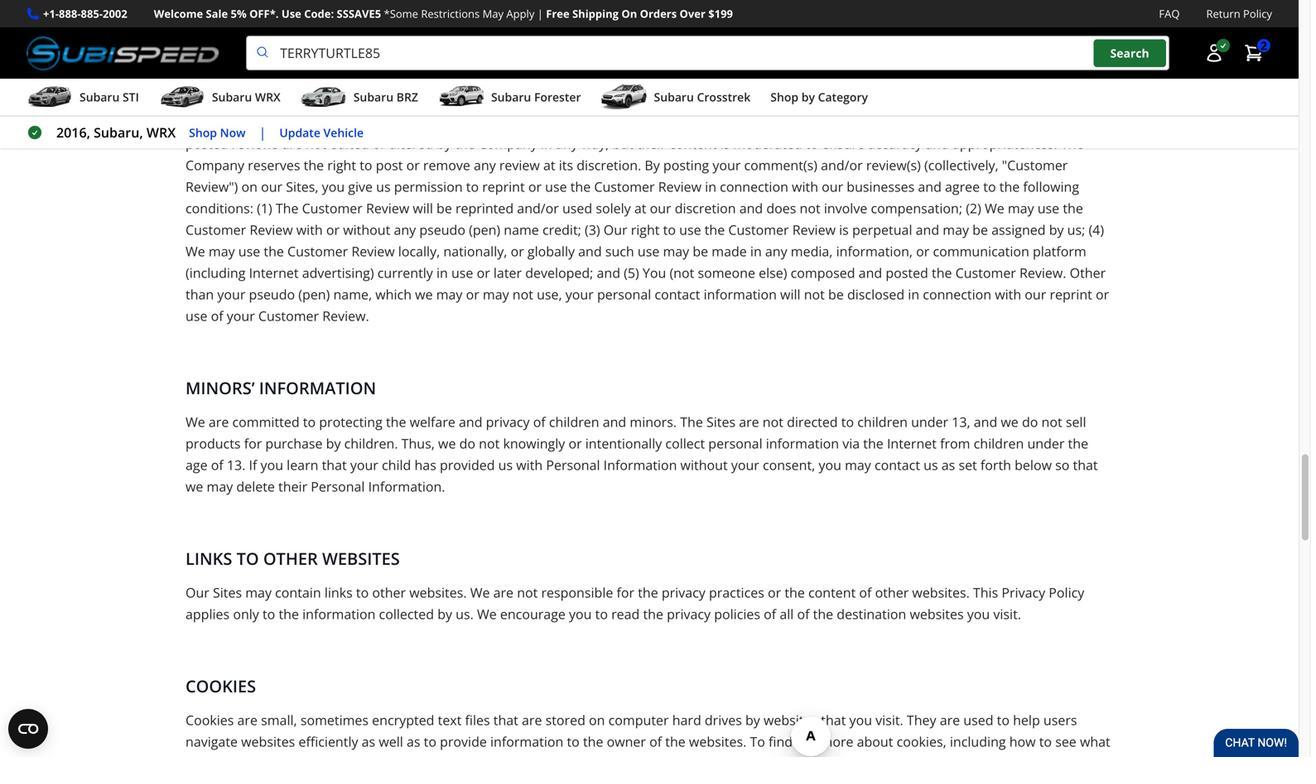 Task type: describe. For each thing, give the bounding box(es) containing it.
the up the thus,
[[386, 413, 406, 431]]

(including
[[186, 264, 246, 282]]

and up compensation;
[[919, 178, 942, 196]]

computer
[[609, 712, 669, 729]]

may up assigned
[[1009, 199, 1035, 217]]

are left directed
[[739, 413, 760, 431]]

company reserves
[[186, 156, 300, 174]]

well
[[379, 733, 403, 751]]

subaru brz
[[354, 89, 419, 105]]

what
[[1081, 733, 1111, 751]]

for inside 'we are committed to protecting the welfare and privacy of children and minors. the sites are not directed to children under 13, and we do not sell products for purchase by children. thus, we do not knowingly or intentionally collect personal information via the internet from children under the age of 13. if you learn that your child has provided us with personal information without your consent, you may contact us as set forth below so that we may delete their personal information.'
[[244, 435, 262, 453]]

2 horizontal spatial websites.
[[913, 584, 970, 602]]

you inside the customer review section on the sites was created for the purpose of sharing customer experiences and providing useful product feedback. the posted reviews are not edited or altered by the company in any way, but their content is moderated to ensure accuracy and appropriateness. the company reserves the right to post or remove any review at its discretion. by posting your comment(s) and/or review(s) (collectively, "customer review") on our sites, you give us permission to reprint or use the customer review in connection with our businesses and agree to the following conditions: (1) the customer review will be reprinted and/or used solely at our discretion and does not involve compensation; (2) we may use the customer review with or without any pseudo (pen) name credit; (3) our right to use the customer review is perpetual and may be assigned by us; (4) we may use the customer review locally, nationally, or globally and such use may be made in any media, information, or communication platform (including internet advertising) currently in use or later developed; and (5) you (not someone else) composed and posted the customer review. other than your pseudo (pen) name, which we may or may not use, your personal contact information will not be disclosed in connection with our reprint or use of your customer review.
[[322, 178, 345, 196]]

websites. inside cookies are small, sometimes encrypted text files that are stored on computer hard drives by websites that you visit. they are used to help users navigate websites efficiently as well as to provide information to the owner of the websites. to find out more about cookies, including how to see what cookies have been set and how to manage and delete them, please visit www.allaboutcookies.org.
[[690, 733, 747, 751]]

in up the discretion
[[705, 178, 717, 196]]

1 vertical spatial pseudo
[[249, 286, 295, 303]]

or inside our sites may contain links to other websites. we are not responsible for the privacy practices or the content of other websites. this privacy policy applies only to the information collected by us. we encourage you to read the privacy policies of all of the destination websites you visit.
[[768, 584, 782, 602]]

0 horizontal spatial children
[[549, 413, 600, 431]]

discretion.
[[577, 156, 642, 174]]

accuracy
[[869, 135, 923, 153]]

1 vertical spatial is
[[840, 221, 849, 239]]

1 horizontal spatial personal
[[546, 456, 600, 474]]

be up communication
[[973, 221, 989, 239]]

review down give
[[366, 199, 410, 217]]

return
[[1207, 6, 1241, 21]]

child
[[382, 456, 411, 474]]

please
[[560, 755, 600, 758]]

0 vertical spatial do
[[1023, 413, 1039, 431]]

and left does
[[740, 199, 763, 217]]

our down by
[[650, 199, 672, 217]]

to right links
[[356, 584, 369, 602]]

way,
[[582, 135, 609, 153]]

2002
[[103, 6, 127, 21]]

1 horizontal spatial right
[[631, 221, 660, 239]]

0 vertical spatial on
[[371, 113, 387, 131]]

shop for shop now
[[189, 125, 217, 140]]

information inside the customer review section on the sites was created for the purpose of sharing customer experiences and providing useful product feedback. the posted reviews are not edited or altered by the company in any way, but their content is moderated to ensure accuracy and appropriateness. the company reserves the right to post or remove any review at its discretion. by posting your comment(s) and/or review(s) (collectively, "customer review") on our sites, you give us permission to reprint or use the customer review in connection with our businesses and agree to the following conditions: (1) the customer review will be reprinted and/or used solely at our discretion and does not involve compensation; (2) we may use the customer review with or without any pseudo (pen) name credit; (3) our right to use the customer review is perpetual and may be assigned by us; (4) we may use the customer review locally, nationally, or globally and such use may be made in any media, information, or communication platform (including internet advertising) currently in use or later developed; and (5) you (not someone else) composed and posted the customer review. other than your pseudo (pen) name, which we may or may not use, your personal contact information will not be disclosed in connection with our reprint or use of your customer review.
[[704, 286, 777, 303]]

customer up solely
[[595, 178, 655, 196]]

2 vertical spatial privacy
[[667, 606, 711, 623]]

not left directed
[[763, 413, 784, 431]]

we up forth
[[1002, 413, 1019, 431]]

shop by category button
[[771, 82, 869, 115]]

visit. inside our sites may contain links to other websites. we are not responsible for the privacy practices or the content of other websites. this privacy policy applies only to the information collected by us. we encourage you to read the privacy policies of all of the destination websites you visit.
[[994, 606, 1022, 623]]

we right (2)
[[985, 199, 1005, 217]]

by up the remove
[[437, 135, 452, 153]]

1 horizontal spatial pseudo
[[420, 221, 466, 239]]

1 horizontal spatial connection
[[924, 286, 992, 303]]

applies
[[186, 606, 230, 623]]

later
[[494, 264, 522, 282]]

sale
[[206, 6, 228, 21]]

without inside 'we are committed to protecting the welfare and privacy of children and minors. the sites are not directed to children under 13, and we do not sell products for purchase by children. thus, we do not knowingly or intentionally collect personal information via the internet from children under the age of 13. if you learn that your child has provided us with personal information without your consent, you may contact us as set forth below so that we may delete their personal information.'
[[681, 456, 728, 474]]

by inside cookies are small, sometimes encrypted text files that are stored on computer hard drives by websites that you visit. they are used to help users navigate websites efficiently as well as to provide information to the owner of the websites. to find out more about cookies, including how to see what cookies have been set and how to manage and delete them, please visit www.allaboutcookies.org.
[[746, 712, 761, 729]]

the down (1)
[[264, 243, 284, 260]]

customer down does
[[729, 221, 789, 239]]

and down compensation;
[[916, 221, 940, 239]]

ensure
[[822, 135, 865, 153]]

their inside the customer review section on the sites was created for the purpose of sharing customer experiences and providing useful product feedback. the posted reviews are not edited or altered by the company in any way, but their content is moderated to ensure accuracy and appropriateness. the company reserves the right to post or remove any review at its discretion. by posting your comment(s) and/or review(s) (collectively, "customer review") on our sites, you give us permission to reprint or use the customer review in connection with our businesses and agree to the following conditions: (1) the customer review will be reprinted and/or used solely at our discretion and does not involve compensation; (2) we may use the customer review with or without any pseudo (pen) name credit; (3) our right to use the customer review is perpetual and may be assigned by us; (4) we may use the customer review locally, nationally, or globally and such use may be made in any media, information, or communication platform (including internet advertising) currently in use or later developed; and (5) you (not someone else) composed and posted the customer review. other than your pseudo (pen) name, which we may or may not use, your personal contact information will not be disclosed in connection with our reprint or use of your customer review.
[[637, 135, 666, 153]]

small,
[[261, 712, 297, 729]]

faq
[[1160, 6, 1181, 21]]

our down platform
[[1025, 286, 1047, 303]]

welcome
[[154, 6, 203, 21]]

content inside our sites may contain links to other websites. we are not responsible for the privacy practices or the content of other websites. this privacy policy applies only to the information collected by us. we encourage you to read the privacy policies of all of the destination websites you visit.
[[809, 584, 856, 602]]

search
[[1111, 45, 1150, 61]]

0 horizontal spatial websites
[[241, 733, 295, 751]]

update vehicle
[[280, 125, 364, 140]]

the down the discretion
[[705, 221, 725, 239]]

to up via
[[842, 413, 855, 431]]

intentionally
[[586, 435, 662, 453]]

providing
[[856, 113, 915, 131]]

of right all on the right bottom
[[798, 606, 810, 623]]

cookies are small, sometimes encrypted text files that are stored on computer hard drives by websites that you visit. they are used to help users navigate websites efficiently as well as to provide information to the owner of the websites. to find out more about cookies, including how to see what cookies have been set and how to manage and delete them, please visit www.allaboutcookies.org.
[[186, 712, 1111, 758]]

brz
[[397, 89, 419, 105]]

subaru sti
[[80, 89, 139, 105]]

the inside 'we are committed to protecting the welfare and privacy of children and minors. the sites are not directed to children under 13, and we do not sell products for purchase by children. thus, we do not knowingly or intentionally collect personal information via the internet from children under the age of 13. if you learn that your child has provided us with personal information without your consent, you may contact us as set forth below so that we may delete their personal information.'
[[681, 413, 703, 431]]

help
[[1014, 712, 1041, 729]]

delete inside cookies are small, sometimes encrypted text files that are stored on computer hard drives by websites that you visit. they are used to help users navigate websites efficiently as well as to provide information to the owner of the websites. to find out more about cookies, including how to see what cookies have been set and how to manage and delete them, please visit www.allaboutcookies.org.
[[478, 755, 517, 758]]

not left sell
[[1042, 413, 1063, 431]]

1 horizontal spatial and/or
[[821, 156, 863, 174]]

13,
[[952, 413, 971, 431]]

1 horizontal spatial us
[[499, 456, 513, 474]]

review up the 'media,'
[[793, 221, 836, 239]]

0 horizontal spatial right
[[328, 156, 356, 174]]

a subaru forester thumbnail image image
[[438, 85, 485, 110]]

the down hard
[[666, 733, 686, 751]]

that right so
[[1074, 456, 1099, 474]]

than
[[186, 286, 214, 303]]

1 horizontal spatial how
[[1010, 733, 1036, 751]]

0 vertical spatial connection
[[720, 178, 789, 196]]

remove
[[423, 156, 471, 174]]

the right via
[[864, 435, 884, 453]]

visit. inside cookies are small, sometimes encrypted text files that are stored on computer hard drives by websites that you visit. they are used to help users navigate websites efficiently as well as to provide information to the owner of the websites. to find out more about cookies, including how to see what cookies have been set and how to manage and delete them, please visit www.allaboutcookies.org.
[[876, 712, 904, 729]]

and down (3)
[[579, 243, 602, 260]]

0 horizontal spatial websites.
[[410, 584, 467, 602]]

contact inside the customer review section on the sites was created for the purpose of sharing customer experiences and providing useful product feedback. the posted reviews are not edited or altered by the company in any way, but their content is moderated to ensure accuracy and appropriateness. the company reserves the right to post or remove any review at its discretion. by posting your comment(s) and/or review(s) (collectively, "customer review") on our sites, you give us permission to reprint or use the customer review in connection with our businesses and agree to the following conditions: (1) the customer review will be reprinted and/or used solely at our discretion and does not involve compensation; (2) we may use the customer review with or without any pseudo (pen) name credit; (3) our right to use the customer review is perpetual and may be assigned by us; (4) we may use the customer review locally, nationally, or globally and such use may be made in any media, information, or communication platform (including internet advertising) currently in use or later developed; and (5) you (not someone else) composed and posted the customer review. other than your pseudo (pen) name, which we may or may not use, your personal contact information will not be disclosed in connection with our reprint or use of your customer review.
[[655, 286, 701, 303]]

with up does
[[792, 178, 819, 196]]

privacy inside 'we are committed to protecting the welfare and privacy of children and minors. the sites are not directed to children under 13, and we do not sell products for purchase by children. thus, we do not knowingly or intentionally collect personal information via the internet from children under the age of 13. if you learn that your child has provided us with personal information without your consent, you may contact us as set forth below so that we may delete their personal information.'
[[486, 413, 530, 431]]

the up altered
[[390, 113, 410, 131]]

may down via
[[845, 456, 872, 474]]

1 horizontal spatial reprint
[[1050, 286, 1093, 303]]

platform
[[1033, 243, 1087, 260]]

and down useful
[[926, 135, 950, 153]]

search input field
[[246, 36, 1170, 71]]

in right disclosed
[[909, 286, 920, 303]]

and down efficiently
[[325, 755, 349, 758]]

subispeed logo image
[[27, 36, 220, 71]]

you right consent,
[[819, 456, 842, 474]]

the up sites,
[[304, 156, 324, 174]]

customer down "conditions:"
[[186, 221, 246, 239]]

privacy
[[1002, 584, 1046, 602]]

media,
[[791, 243, 833, 260]]

1 vertical spatial wrx
[[147, 124, 176, 141]]

content inside the customer review section on the sites was created for the purpose of sharing customer experiences and providing useful product feedback. the posted reviews are not edited or altered by the company in any way, but their content is moderated to ensure accuracy and appropriateness. the company reserves the right to post or remove any review at its discretion. by posting your comment(s) and/or review(s) (collectively, "customer review") on our sites, you give us permission to reprint or use the customer review in connection with our businesses and agree to the following conditions: (1) the customer review will be reprinted and/or used solely at our discretion and does not involve compensation; (2) we may use the customer review with or without any pseudo (pen) name credit; (3) our right to use the customer review is perpetual and may be assigned by us; (4) we may use the customer review locally, nationally, or globally and such use may be made in any media, information, or communication platform (including internet advertising) currently in use or later developed; and (5) you (not someone else) composed and posted the customer review. other than your pseudo (pen) name, which we may or may not use, your personal contact information will not be disclosed in connection with our reprint or use of your customer review.
[[670, 135, 717, 153]]

for inside our sites may contain links to other websites. we are not responsible for the privacy practices or the content of other websites. this privacy policy applies only to the information collected by us. we encourage you to read the privacy policies of all of the destination websites you visit.
[[617, 584, 635, 602]]

be up (not
[[693, 243, 709, 260]]

to left ensure
[[806, 135, 819, 153]]

the down the was
[[455, 135, 475, 153]]

may down later
[[483, 286, 509, 303]]

2
[[1261, 38, 1268, 53]]

1 horizontal spatial at
[[635, 199, 647, 217]]

review down a subaru brz thumbnail image
[[276, 113, 319, 131]]

and right welfare
[[459, 413, 483, 431]]

you
[[643, 264, 667, 282]]

sites inside our sites may contain links to other websites. we are not responsible for the privacy practices or the content of other websites. this privacy policy applies only to the information collected by us. we encourage you to read the privacy policies of all of the destination websites you visit.
[[213, 584, 242, 602]]

subaru for subaru crosstrek
[[654, 89, 694, 105]]

885-
[[81, 6, 103, 21]]

review")
[[186, 178, 238, 196]]

this
[[974, 584, 999, 602]]

without inside the customer review section on the sites was created for the purpose of sharing customer experiences and providing useful product feedback. the posted reviews are not edited or altered by the company in any way, but their content is moderated to ensure accuracy and appropriateness. the company reserves the right to post or remove any review at its discretion. by posting your comment(s) and/or review(s) (collectively, "customer review") on our sites, you give us permission to reprint or use the customer review in connection with our businesses and agree to the following conditions: (1) the customer review will be reprinted and/or used solely at our discretion and does not involve compensation; (2) we may use the customer review with or without any pseudo (pen) name credit; (3) our right to use the customer review is perpetual and may be assigned by us; (4) we may use the customer review locally, nationally, or globally and such use may be made in any media, information, or communication platform (including internet advertising) currently in use or later developed; and (5) you (not someone else) composed and posted the customer review. other than your pseudo (pen) name, which we may or may not use, your personal contact information will not be disclosed in connection with our reprint or use of your customer review.
[[343, 221, 391, 239]]

with down sites,
[[297, 221, 323, 239]]

(3)
[[585, 221, 601, 239]]

such
[[606, 243, 635, 260]]

any up its
[[556, 135, 578, 153]]

the right all on the right bottom
[[814, 606, 834, 623]]

compensation;
[[871, 199, 963, 217]]

of left 13.
[[211, 456, 224, 474]]

customer up 'advertising)'
[[288, 243, 348, 260]]

the down forester
[[545, 113, 566, 131]]

0 horizontal spatial do
[[460, 435, 476, 453]]

may down (2)
[[943, 221, 970, 239]]

use down than
[[186, 307, 208, 325]]

you inside cookies are small, sometimes encrypted text files that are stored on computer hard drives by websites that you visit. they are used to help users navigate websites efficiently as well as to provide information to the owner of the websites. to find out more about cookies, including how to see what cookies have been set and how to manage and delete them, please visit www.allaboutcookies.org.
[[850, 712, 873, 729]]

not down later
[[513, 286, 534, 303]]

information inside cookies are small, sometimes encrypted text files that are stored on computer hard drives by websites that you visit. they are used to help users navigate websites efficiently as well as to provide information to the owner of the websites. to find out more about cookies, including how to see what cookies have been set and how to manage and delete them, please visit www.allaboutcookies.org.
[[491, 733, 564, 751]]

other
[[263, 548, 318, 570]]

directed
[[787, 413, 838, 431]]

protecting
[[319, 413, 383, 431]]

we down age
[[186, 478, 203, 496]]

customer down 'advertising)'
[[258, 307, 319, 325]]

stored
[[546, 712, 586, 729]]

review up currently
[[352, 243, 395, 260]]

used inside cookies are small, sometimes encrypted text files that are stored on computer hard drives by websites that you visit. they are used to help users navigate websites efficiently as well as to provide information to the owner of the websites. to find out more about cookies, including how to see what cookies have been set and how to manage and delete them, please visit www.allaboutcookies.org.
[[964, 712, 994, 729]]

the down communication
[[932, 264, 953, 282]]

credit;
[[543, 221, 582, 239]]

the right read
[[644, 606, 664, 623]]

1 vertical spatial |
[[259, 124, 266, 141]]

collected
[[379, 606, 434, 623]]

advertising)
[[302, 264, 374, 282]]

visit
[[603, 755, 628, 758]]

not up 'provided'
[[479, 435, 500, 453]]

review down posting
[[659, 178, 702, 196]]

to
[[237, 548, 259, 570]]

sti
[[123, 89, 139, 105]]

may
[[483, 6, 504, 21]]

subaru brz button
[[301, 82, 419, 115]]

1 vertical spatial posted
[[886, 264, 929, 282]]

contact inside 'we are committed to protecting the welfare and privacy of children and minors. the sites are not directed to children under 13, and we do not sell products for purchase by children. thus, we do not knowingly or intentionally collect personal information via the internet from children under the age of 13. if you learn that your child has provided us with personal information without your consent, you may contact us as set forth below so that we may delete their personal information.'
[[875, 456, 921, 474]]

out
[[797, 733, 817, 751]]

0 vertical spatial review.
[[1020, 264, 1067, 282]]

update
[[280, 125, 321, 140]]

update vehicle button
[[280, 123, 364, 142]]

to right the only
[[263, 606, 275, 623]]

2 horizontal spatial children
[[974, 435, 1025, 453]]

of down than
[[211, 307, 223, 325]]

subaru for subaru wrx
[[212, 89, 252, 105]]

learn
[[287, 456, 319, 474]]

a subaru wrx thumbnail image image
[[159, 85, 205, 110]]

1 vertical spatial privacy
[[662, 584, 706, 602]]

sites inside the customer review section on the sites was created for the purpose of sharing customer experiences and providing useful product feedback. the posted reviews are not edited or altered by the company in any way, but their content is moderated to ensure accuracy and appropriateness. the company reserves the right to post or remove any review at its discretion. by posting your comment(s) and/or review(s) (collectively, "customer review") on our sites, you give us permission to reprint or use the customer review in connection with our businesses and agree to the following conditions: (1) the customer review will be reprinted and/or used solely at our discretion and does not involve compensation; (2) we may use the customer review with or without any pseudo (pen) name credit; (3) our right to use the customer review is perpetual and may be assigned by us; (4) we may use the customer review locally, nationally, or globally and such use may be made in any media, information, or communication platform (including internet advertising) currently in use or later developed; and (5) you (not someone else) composed and posted the customer review. other than your pseudo (pen) name, which we may or may not use, your personal contact information will not be disclosed in connection with our reprint or use of your customer review.
[[414, 113, 443, 131]]

including
[[951, 733, 1007, 751]]

on inside cookies are small, sometimes encrypted text files that are stored on computer hard drives by websites that you visit. they are used to help users navigate websites efficiently as well as to provide information to the owner of the websites. to find out more about cookies, including how to see what cookies have been set and how to manage and delete them, please visit www.allaboutcookies.org.
[[589, 712, 605, 729]]

give
[[348, 178, 373, 196]]

be down composed
[[829, 286, 844, 303]]

you down responsible
[[569, 606, 592, 623]]

information inside 'we are committed to protecting the welfare and privacy of children and minors. the sites are not directed to children under 13, and we do not sell products for purchase by children. thus, we do not knowingly or intentionally collect personal information via the internet from children under the age of 13. if you learn that your child has provided us with personal information without your consent, you may contact us as set forth below so that we may delete their personal information.'
[[766, 435, 840, 453]]

that right files
[[494, 712, 519, 729]]

the up please in the left bottom of the page
[[583, 733, 604, 751]]

0 horizontal spatial (pen)
[[299, 286, 330, 303]]

vehicle
[[324, 125, 364, 140]]

use down its
[[545, 178, 567, 196]]

our up involve
[[822, 178, 844, 196]]

and down provide
[[451, 755, 475, 758]]

altered
[[390, 135, 433, 153]]

0 vertical spatial |
[[538, 6, 544, 21]]

the down its
[[571, 178, 591, 196]]

the up 'us;'
[[1064, 199, 1084, 217]]

as inside 'we are committed to protecting the welfare and privacy of children and minors. the sites are not directed to children under 13, and we do not sell products for purchase by children. thus, we do not knowingly or intentionally collect personal information via the internet from children under the age of 13. if you learn that your child has provided us with personal information without your consent, you may contact us as set forth below so that we may delete their personal information.'
[[942, 456, 956, 474]]

to down the discretion
[[664, 221, 676, 239]]

the right feedback.
[[1075, 113, 1098, 131]]

policy inside our sites may contain links to other websites. we are not responsible for the privacy practices or the content of other websites. this privacy policy applies only to the information collected by us. we encourage you to read the privacy policies of all of the destination websites you visit.
[[1050, 584, 1085, 602]]

of up but
[[624, 113, 637, 131]]

of left all on the right bottom
[[764, 606, 777, 623]]

subaru for subaru brz
[[354, 89, 394, 105]]

are right they
[[940, 712, 961, 729]]

does
[[767, 199, 797, 217]]

reviews
[[232, 135, 279, 153]]

cookies
[[186, 675, 256, 698]]

use
[[282, 6, 302, 21]]

0 horizontal spatial as
[[362, 733, 376, 751]]

information
[[259, 377, 376, 400]]

knowingly
[[503, 435, 565, 453]]

was
[[446, 113, 470, 131]]

forth
[[981, 456, 1012, 474]]

following
[[1024, 178, 1080, 196]]

has
[[415, 456, 437, 474]]

websites
[[322, 548, 400, 570]]

to left see
[[1040, 733, 1053, 751]]

are up products
[[209, 413, 229, 431]]

businesses
[[847, 178, 915, 196]]

discretion
[[675, 199, 736, 217]]

the up read
[[638, 584, 659, 602]]

customer up reviews
[[212, 113, 273, 131]]

shop now link
[[189, 123, 246, 142]]

faq link
[[1160, 5, 1181, 22]]

and right 13,
[[974, 413, 998, 431]]



Task type: locate. For each thing, give the bounding box(es) containing it.
from
[[941, 435, 971, 453]]

by
[[645, 156, 660, 174]]

not inside our sites may contain links to other websites. we are not responsible for the privacy practices or the content of other websites. this privacy policy applies only to the information collected by us. we encourage you to read the privacy policies of all of the destination websites you visit.
[[517, 584, 538, 602]]

1 horizontal spatial will
[[781, 286, 801, 303]]

0 horizontal spatial sites
[[213, 584, 242, 602]]

subaru sti button
[[27, 82, 139, 115]]

children up forth
[[974, 435, 1025, 453]]

2 horizontal spatial sites
[[707, 413, 736, 431]]

are
[[282, 135, 302, 153], [209, 413, 229, 431], [739, 413, 760, 431], [494, 584, 514, 602], [237, 712, 258, 729], [522, 712, 542, 729], [940, 712, 961, 729]]

1 vertical spatial without
[[681, 456, 728, 474]]

review
[[500, 156, 540, 174]]

a subaru brz thumbnail image image
[[301, 85, 347, 110]]

0 horizontal spatial set
[[303, 755, 322, 758]]

wrx inside "dropdown button"
[[255, 89, 281, 105]]

subaru inside the subaru crosstrek "dropdown button"
[[654, 89, 694, 105]]

and up intentionally
[[603, 413, 627, 431]]

do up 'provided'
[[460, 435, 476, 453]]

"customer
[[1003, 156, 1069, 174]]

www.allaboutcookies.org.
[[631, 755, 790, 758]]

but
[[613, 135, 634, 153]]

1 horizontal spatial under
[[1028, 435, 1065, 453]]

solely
[[596, 199, 631, 217]]

are left small,
[[237, 712, 258, 729]]

without
[[343, 221, 391, 239], [681, 456, 728, 474]]

links
[[186, 548, 232, 570]]

to up purchase
[[303, 413, 316, 431]]

0 vertical spatial shop
[[771, 89, 799, 105]]

our
[[261, 178, 283, 196], [822, 178, 844, 196], [650, 199, 672, 217], [1025, 286, 1047, 303]]

information inside our sites may contain links to other websites. we are not responsible for the privacy practices or the content of other websites. this privacy policy applies only to the information collected by us. we encourage you to read the privacy policies of all of the destination websites you visit.
[[303, 606, 376, 623]]

and/or up name
[[517, 199, 559, 217]]

and left (5)
[[597, 264, 621, 282]]

appropriateness. the
[[953, 135, 1085, 153]]

our inside the customer review section on the sites was created for the purpose of sharing customer experiences and providing useful product feedback. the posted reviews are not edited or altered by the company in any way, but their content is moderated to ensure accuracy and appropriateness. the company reserves the right to post or remove any review at its discretion. by posting your comment(s) and/or review(s) (collectively, "customer review") on our sites, you give us permission to reprint or use the customer review in connection with our businesses and agree to the following conditions: (1) the customer review will be reprinted and/or used solely at our discretion and does not involve compensation; (2) we may use the customer review with or without any pseudo (pen) name credit; (3) our right to use the customer review is perpetual and may be assigned by us; (4) we may use the customer review locally, nationally, or globally and such use may be made in any media, information, or communication platform (including internet advertising) currently in use or later developed; and (5) you (not someone else) composed and posted the customer review. other than your pseudo (pen) name, which we may or may not use, your personal contact information will not be disclosed in connection with our reprint or use of your customer review.
[[604, 221, 628, 239]]

4 subaru from the left
[[491, 89, 532, 105]]

1 horizontal spatial used
[[964, 712, 994, 729]]

use up the you
[[638, 243, 660, 260]]

on right stored
[[589, 712, 605, 729]]

(pen)
[[469, 221, 501, 239], [299, 286, 330, 303]]

0 horizontal spatial on
[[242, 178, 258, 196]]

websites up been at the bottom left
[[241, 733, 295, 751]]

used
[[563, 199, 593, 217], [964, 712, 994, 729]]

in right made
[[751, 243, 762, 260]]

personal inside 'we are committed to protecting the welfare and privacy of children and minors. the sites are not directed to children under 13, and we do not sell products for purchase by children. thus, we do not knowingly or intentionally collect personal information via the internet from children under the age of 13. if you learn that your child has provided us with personal information without your consent, you may contact us as set forth below so that we may delete their personal information.'
[[709, 435, 763, 453]]

0 horizontal spatial visit.
[[876, 712, 904, 729]]

that up more
[[822, 712, 847, 729]]

are inside our sites may contain links to other websites. we are not responsible for the privacy practices or the content of other websites. this privacy policy applies only to the information collected by us. we encourage you to read the privacy policies of all of the destination websites you visit.
[[494, 584, 514, 602]]

use up (including
[[239, 243, 260, 260]]

information
[[704, 286, 777, 303], [766, 435, 840, 453], [303, 606, 376, 623], [491, 733, 564, 751]]

1 vertical spatial personal
[[311, 478, 365, 496]]

restrictions
[[421, 6, 480, 21]]

reviews
[[279, 77, 349, 100]]

0 vertical spatial personal
[[546, 456, 600, 474]]

we up us.
[[471, 584, 490, 602]]

be down permission
[[437, 199, 452, 217]]

subaru inside subaru sti dropdown button
[[80, 89, 120, 105]]

conditions:
[[186, 199, 254, 217]]

the up all on the right bottom
[[785, 584, 805, 602]]

reprint down review
[[483, 178, 525, 196]]

privacy
[[486, 413, 530, 431], [662, 584, 706, 602], [667, 606, 711, 623]]

their inside 'we are committed to protecting the welfare and privacy of children and minors. the sites are not directed to children under 13, and we do not sell products for purchase by children. thus, we do not knowingly or intentionally collect personal information via the internet from children under the age of 13. if you learn that your child has provided us with personal information without your consent, you may contact us as set forth below so that we may delete their personal information.'
[[279, 478, 308, 496]]

1 horizontal spatial contact
[[875, 456, 921, 474]]

the right (1)
[[276, 199, 299, 217]]

may up (including
[[209, 243, 235, 260]]

as down from
[[942, 456, 956, 474]]

0 vertical spatial personal
[[598, 286, 652, 303]]

and
[[829, 113, 853, 131], [926, 135, 950, 153], [919, 178, 942, 196], [740, 199, 763, 217], [916, 221, 940, 239], [579, 243, 602, 260], [597, 264, 621, 282], [859, 264, 883, 282], [459, 413, 483, 431], [603, 413, 627, 431], [974, 413, 998, 431], [325, 755, 349, 758], [451, 755, 475, 758]]

visit. down privacy
[[994, 606, 1022, 623]]

connection down comment(s)
[[720, 178, 789, 196]]

2 horizontal spatial as
[[942, 456, 956, 474]]

with inside 'we are committed to protecting the welfare and privacy of children and minors. the sites are not directed to children under 13, and we do not sell products for purchase by children. thus, we do not knowingly or intentionally collect personal information via the internet from children under the age of 13. if you learn that your child has provided us with personal information without your consent, you may contact us as set forth below so that we may delete their personal information.'
[[517, 456, 543, 474]]

return policy link
[[1207, 5, 1273, 22]]

for up read
[[617, 584, 635, 602]]

policy inside return policy link
[[1244, 6, 1273, 21]]

at
[[544, 156, 556, 174], [635, 199, 647, 217]]

name
[[504, 221, 539, 239]]

0 vertical spatial their
[[637, 135, 666, 153]]

1 other from the left
[[372, 584, 406, 602]]

1 horizontal spatial on
[[371, 113, 387, 131]]

other
[[1071, 264, 1107, 282]]

subaru for subaru forester
[[491, 89, 532, 105]]

1 horizontal spatial (pen)
[[469, 221, 501, 239]]

at right solely
[[635, 199, 647, 217]]

of up 'destination'
[[860, 584, 872, 602]]

to up please in the left bottom of the page
[[567, 733, 580, 751]]

1 horizontal spatial as
[[407, 733, 421, 751]]

the customer review section on the sites was created for the purpose of sharing customer experiences and providing useful product feedback. the posted reviews are not edited or altered by the company in any way, but their content is moderated to ensure accuracy and appropriateness. the company reserves the right to post or remove any review at its discretion. by posting your comment(s) and/or review(s) (collectively, "customer review") on our sites, you give us permission to reprint or use the customer review in connection with our businesses and agree to the following conditions: (1) the customer review will be reprinted and/or used solely at our discretion and does not involve compensation; (2) we may use the customer review with or without any pseudo (pen) name credit; (3) our right to use the customer review is perpetual and may be assigned by us; (4) we may use the customer review locally, nationally, or globally and such use may be made in any media, information, or communication platform (including internet advertising) currently in use or later developed; and (5) you (not someone else) composed and posted the customer review. other than your pseudo (pen) name, which we may or may not use, your personal contact information will not be disclosed in connection with our reprint or use of your customer review.
[[186, 113, 1110, 325]]

2 vertical spatial websites
[[241, 733, 295, 751]]

subaru crosstrek button
[[601, 82, 751, 115]]

0 vertical spatial posted
[[186, 135, 228, 153]]

pseudo
[[420, 221, 466, 239], [249, 286, 295, 303]]

0 vertical spatial without
[[343, 221, 391, 239]]

sell
[[1067, 413, 1087, 431]]

a subaru sti thumbnail image image
[[27, 85, 73, 110]]

our sites may contain links to other websites. we are not responsible for the privacy practices or the content of other websites. this privacy policy applies only to the information collected by us. we encourage you to read the privacy policies of all of the destination websites you visit.
[[186, 584, 1085, 623]]

for inside the customer review section on the sites was created for the purpose of sharing customer experiences and providing useful product feedback. the posted reviews are not edited or altered by the company in any way, but their content is moderated to ensure accuracy and appropriateness. the company reserves the right to post or remove any review at its discretion. by posting your comment(s) and/or review(s) (collectively, "customer review") on our sites, you give us permission to reprint or use the customer review in connection with our businesses and agree to the following conditions: (1) the customer review will be reprinted and/or used solely at our discretion and does not involve compensation; (2) we may use the customer review with or without any pseudo (pen) name credit; (3) our right to use the customer review is perpetual and may be assigned by us; (4) we may use the customer review locally, nationally, or globally and such use may be made in any media, information, or communication platform (including internet advertising) currently in use or later developed; and (5) you (not someone else) composed and posted the customer review. other than your pseudo (pen) name, which we may or may not use, your personal contact information will not be disclosed in connection with our reprint or use of your customer review.
[[524, 113, 542, 131]]

read
[[612, 606, 640, 623]]

or inside 'we are committed to protecting the welfare and privacy of children and minors. the sites are not directed to children under 13, and we do not sell products for purchase by children. thus, we do not knowingly or intentionally collect personal information via the internet from children under the age of 13. if you learn that your child has provided us with personal information without your consent, you may contact us as set forth below so that we may delete their personal information.'
[[569, 435, 582, 453]]

review.
[[1020, 264, 1067, 282], [323, 307, 369, 325]]

you down 'this'
[[968, 606, 991, 623]]

text
[[438, 712, 462, 729]]

to left read
[[596, 606, 608, 623]]

crosstrek
[[697, 89, 751, 105]]

internet inside 'we are committed to protecting the welfare and privacy of children and minors. the sites are not directed to children under 13, and we do not sell products for purchase by children. thus, we do not knowingly or intentionally collect personal information via the internet from children under the age of 13. if you learn that your child has provided us with personal information without your consent, you may contact us as set forth below so that we may delete their personal information.'
[[888, 435, 937, 453]]

1 vertical spatial our
[[186, 584, 210, 602]]

1 vertical spatial under
[[1028, 435, 1065, 453]]

1 vertical spatial connection
[[924, 286, 992, 303]]

destination
[[837, 606, 907, 623]]

drives
[[705, 712, 742, 729]]

the down contain
[[279, 606, 299, 623]]

set
[[959, 456, 978, 474], [303, 755, 322, 758]]

open widget image
[[8, 709, 48, 749]]

shop now
[[189, 125, 246, 140]]

0 vertical spatial pseudo
[[420, 221, 466, 239]]

locally,
[[398, 243, 440, 260]]

0 vertical spatial internet
[[249, 264, 299, 282]]

1 vertical spatial their
[[279, 478, 308, 496]]

us inside the customer review section on the sites was created for the purpose of sharing customer experiences and providing useful product feedback. the posted reviews are not edited or altered by the company in any way, but their content is moderated to ensure accuracy and appropriateness. the company reserves the right to post or remove any review at its discretion. by posting your comment(s) and/or review(s) (collectively, "customer review") on our sites, you give us permission to reprint or use the customer review in connection with our businesses and agree to the following conditions: (1) the customer review will be reprinted and/or used solely at our discretion and does not involve compensation; (2) we may use the customer review with or without any pseudo (pen) name credit; (3) our right to use the customer review is perpetual and may be assigned by us; (4) we may use the customer review locally, nationally, or globally and such use may be made in any media, information, or communication platform (including internet advertising) currently in use or later developed; and (5) you (not someone else) composed and posted the customer review. other than your pseudo (pen) name, which we may or may not use, your personal contact information will not be disclosed in connection with our reprint or use of your customer review.
[[376, 178, 391, 196]]

our up (1)
[[261, 178, 283, 196]]

under up below
[[1028, 435, 1065, 453]]

you right if
[[261, 456, 283, 474]]

our inside our sites may contain links to other websites. we are not responsible for the privacy practices or the content of other websites. this privacy policy applies only to the information collected by us. we encourage you to read the privacy policies of all of the destination websites you visit.
[[186, 584, 210, 602]]

cookies,
[[897, 733, 947, 751]]

use,
[[537, 286, 562, 303]]

1 horizontal spatial content
[[809, 584, 856, 602]]

by inside 'we are committed to protecting the welfare and privacy of children and minors. the sites are not directed to children under 13, and we do not sell products for purchase by children. thus, we do not knowingly or intentionally collect personal information via the internet from children under the age of 13. if you learn that your child has provided us with personal information without your consent, you may contact us as set forth below so that we may delete their personal information.'
[[326, 435, 341, 453]]

subaru for subaru sti
[[80, 89, 120, 105]]

1 horizontal spatial our
[[604, 221, 628, 239]]

in
[[705, 178, 717, 196], [751, 243, 762, 260], [437, 264, 448, 282], [909, 286, 920, 303]]

1 horizontal spatial visit.
[[994, 606, 1022, 623]]

0 horizontal spatial us
[[376, 178, 391, 196]]

may up (not
[[663, 243, 690, 260]]

of inside cookies are small, sometimes encrypted text files that are stored on computer hard drives by websites that you visit. they are used to help users navigate websites efficiently as well as to provide information to the owner of the websites. to find out more about cookies, including how to see what cookies have been set and how to manage and delete them, please visit www.allaboutcookies.org.
[[650, 733, 662, 751]]

posting
[[664, 156, 710, 174]]

provide
[[440, 733, 487, 751]]

experiences
[[752, 113, 826, 131]]

0 vertical spatial privacy
[[486, 413, 530, 431]]

1 vertical spatial used
[[964, 712, 994, 729]]

we inside the customer review section on the sites was created for the purpose of sharing customer experiences and providing useful product feedback. the posted reviews are not edited or altered by the company in any way, but their content is moderated to ensure accuracy and appropriateness. the company reserves the right to post or remove any review at its discretion. by posting your comment(s) and/or review(s) (collectively, "customer review") on our sites, you give us permission to reprint or use the customer review in connection with our businesses and agree to the following conditions: (1) the customer review will be reprinted and/or used solely at our discretion and does not involve compensation; (2) we may use the customer review with or without any pseudo (pen) name credit; (3) our right to use the customer review is perpetual and may be assigned by us; (4) we may use the customer review locally, nationally, or globally and such use may be made in any media, information, or communication platform (including internet advertising) currently in use or later developed; and (5) you (not someone else) composed and posted the customer review. other than your pseudo (pen) name, which we may or may not use, your personal contact information will not be disclosed in connection with our reprint or use of your customer review.
[[415, 286, 433, 303]]

subaru up sharing
[[654, 89, 694, 105]]

other
[[372, 584, 406, 602], [876, 584, 909, 602]]

0 horizontal spatial wrx
[[147, 124, 176, 141]]

assigned
[[992, 221, 1046, 239]]

the down sell
[[1069, 435, 1089, 453]]

efficiently
[[299, 733, 358, 751]]

subaru inside the subaru brz dropdown button
[[354, 89, 394, 105]]

sites inside 'we are committed to protecting the welfare and privacy of children and minors. the sites are not directed to children under 13, and we do not sell products for purchase by children. thus, we do not knowingly or intentionally collect personal information via the internet from children under the age of 13. if you learn that your child has provided us with personal information without your consent, you may contact us as set forth below so that we may delete their personal information.'
[[707, 413, 736, 431]]

may inside our sites may contain links to other websites. we are not responsible for the privacy practices or the content of other websites. this privacy policy applies only to the information collected by us. we encourage you to read the privacy policies of all of the destination websites you visit.
[[246, 584, 272, 602]]

| right now
[[259, 124, 266, 141]]

perpetual
[[853, 221, 913, 239]]

(pen) down reprinted
[[469, 221, 501, 239]]

purpose
[[569, 113, 621, 131]]

nationally,
[[444, 243, 508, 260]]

to right agree
[[984, 178, 997, 196]]

the
[[186, 113, 209, 131], [1075, 113, 1098, 131], [276, 199, 299, 217], [681, 413, 703, 431]]

0 horizontal spatial policy
[[1050, 584, 1085, 602]]

posted up company reserves
[[186, 135, 228, 153]]

used up including
[[964, 712, 994, 729]]

0 vertical spatial delete
[[237, 478, 275, 496]]

0 horizontal spatial shop
[[189, 125, 217, 140]]

personal down learn
[[311, 478, 365, 496]]

may up the only
[[246, 584, 272, 602]]

with down knowingly
[[517, 456, 543, 474]]

us
[[376, 178, 391, 196], [499, 456, 513, 474], [924, 456, 939, 474]]

1 vertical spatial reprint
[[1050, 286, 1093, 303]]

0 vertical spatial reprint
[[483, 178, 525, 196]]

we up (including
[[186, 243, 205, 260]]

on
[[622, 6, 638, 21]]

1 vertical spatial review.
[[323, 307, 369, 325]]

find
[[769, 733, 793, 751]]

sharing
[[640, 113, 686, 131]]

1 vertical spatial websites
[[764, 712, 818, 729]]

0 vertical spatial under
[[912, 413, 949, 431]]

delete down if
[[237, 478, 275, 496]]

you left give
[[322, 178, 345, 196]]

we inside 'we are committed to protecting the welfare and privacy of children and minors. the sites are not directed to children under 13, and we do not sell products for purchase by children. thus, we do not knowingly or intentionally collect personal information via the internet from children under the age of 13. if you learn that your child has provided us with personal information without your consent, you may contact us as set forth below so that we may delete their personal information.'
[[186, 413, 205, 431]]

1 horizontal spatial internet
[[888, 435, 937, 453]]

may
[[1009, 199, 1035, 217], [943, 221, 970, 239], [209, 243, 235, 260], [663, 243, 690, 260], [437, 286, 463, 303], [483, 286, 509, 303], [845, 456, 872, 474], [207, 478, 233, 496], [246, 584, 272, 602]]

subaru up created
[[491, 89, 532, 105]]

by inside our sites may contain links to other websites. we are not responsible for the privacy practices or the content of other websites. this privacy policy applies only to the information collected by us. we encourage you to read the privacy policies of all of the destination websites you visit.
[[438, 606, 453, 623]]

sometimes
[[301, 712, 369, 729]]

a subaru crosstrek thumbnail image image
[[601, 85, 648, 110]]

0 vertical spatial websites
[[910, 606, 964, 623]]

0 horizontal spatial is
[[721, 135, 730, 153]]

sites right minors.
[[707, 413, 736, 431]]

0 horizontal spatial other
[[372, 584, 406, 602]]

0 horizontal spatial without
[[343, 221, 391, 239]]

1 horizontal spatial |
[[538, 6, 544, 21]]

by left 'us;'
[[1050, 221, 1065, 239]]

2 other from the left
[[876, 584, 909, 602]]

via
[[843, 435, 860, 453]]

5 subaru from the left
[[654, 89, 694, 105]]

1 horizontal spatial children
[[858, 413, 908, 431]]

888-
[[59, 6, 81, 21]]

do up below
[[1023, 413, 1039, 431]]

privacy left policies
[[667, 606, 711, 623]]

subaru inside subaru wrx "dropdown button"
[[212, 89, 252, 105]]

by up to
[[746, 712, 761, 729]]

1 vertical spatial policy
[[1050, 584, 1085, 602]]

0 vertical spatial is
[[721, 135, 730, 153]]

0 vertical spatial how
[[1010, 733, 1036, 751]]

developed;
[[526, 264, 594, 282]]

0 vertical spatial set
[[959, 456, 978, 474]]

other up collected
[[372, 584, 406, 602]]

1 horizontal spatial for
[[524, 113, 542, 131]]

someone
[[698, 264, 756, 282]]

information down directed
[[766, 435, 840, 453]]

involve
[[825, 199, 868, 217]]

of down computer
[[650, 733, 662, 751]]

not
[[306, 135, 327, 153], [800, 199, 821, 217], [513, 286, 534, 303], [805, 286, 825, 303], [763, 413, 784, 431], [1042, 413, 1063, 431], [479, 435, 500, 453], [517, 584, 538, 602]]

0 horizontal spatial will
[[413, 199, 433, 217]]

not left edited
[[306, 135, 327, 153]]

|
[[538, 6, 544, 21], [259, 124, 266, 141]]

0 vertical spatial right
[[328, 156, 356, 174]]

1 horizontal spatial shop
[[771, 89, 799, 105]]

shop
[[771, 89, 799, 105], [189, 125, 217, 140]]

1 vertical spatial set
[[303, 755, 322, 758]]

sites up the only
[[213, 584, 242, 602]]

1 vertical spatial visit.
[[876, 712, 904, 729]]

set inside 'we are committed to protecting the welfare and privacy of children and minors. the sites are not directed to children under 13, and we do not sell products for purchase by children. thus, we do not knowingly or intentionally collect personal information via the internet from children under the age of 13. if you learn that your child has provided us with personal information without your consent, you may contact us as set forth below so that we may delete their personal information.'
[[959, 456, 978, 474]]

1 horizontal spatial sites
[[414, 113, 443, 131]]

1 vertical spatial on
[[242, 178, 258, 196]]

permission
[[394, 178, 463, 196]]

set down efficiently
[[303, 755, 322, 758]]

set inside cookies are small, sometimes encrypted text files that are stored on computer hard drives by websites that you visit. they are used to help users navigate websites efficiently as well as to provide information to the owner of the websites. to find out more about cookies, including how to see what cookies have been set and how to manage and delete them, please visit www.allaboutcookies.org.
[[303, 755, 322, 758]]

free
[[546, 6, 570, 21]]

0 vertical spatial policy
[[1244, 6, 1273, 21]]

set down from
[[959, 456, 978, 474]]

the down "customer
[[1000, 178, 1020, 196]]

1 vertical spatial will
[[781, 286, 801, 303]]

us for sites
[[376, 178, 391, 196]]

1 vertical spatial personal
[[709, 435, 763, 453]]

you up about at the right bottom of page
[[850, 712, 873, 729]]

information down someone
[[704, 286, 777, 303]]

shop for shop by category
[[771, 89, 799, 105]]

0 horizontal spatial content
[[670, 135, 717, 153]]

subaru inside subaru forester dropdown button
[[491, 89, 532, 105]]

websites inside our sites may contain links to other websites. we are not responsible for the privacy practices or the content of other websites. this privacy policy applies only to the information collected by us. we encourage you to read the privacy policies of all of the destination websites you visit.
[[910, 606, 964, 623]]

2 horizontal spatial us
[[924, 456, 939, 474]]

how down efficiently
[[352, 755, 378, 758]]

1 vertical spatial internet
[[888, 435, 937, 453]]

feedback.
[[1012, 113, 1071, 131]]

1 vertical spatial content
[[809, 584, 856, 602]]

we are committed to protecting the welfare and privacy of children and minors. the sites are not directed to children under 13, and we do not sell products for purchase by children. thus, we do not knowingly or intentionally collect personal information via the internet from children under the age of 13. if you learn that your child has provided us with personal information without your consent, you may contact us as set forth below so that we may delete their personal information.
[[186, 413, 1099, 496]]

are inside the customer review section on the sites was created for the purpose of sharing customer experiences and providing useful product feedback. the posted reviews are not edited or altered by the company in any way, but their content is moderated to ensure accuracy and appropriateness. the company reserves the right to post or remove any review at its discretion. by posting your comment(s) and/or review(s) (collectively, "customer review") on our sites, you give us permission to reprint or use the customer review in connection with our businesses and agree to the following conditions: (1) the customer review will be reprinted and/or used solely at our discretion and does not involve compensation; (2) we may use the customer review with or without any pseudo (pen) name credit; (3) our right to use the customer review is perpetual and may be assigned by us; (4) we may use the customer review locally, nationally, or globally and such use may be made in any media, information, or communication platform (including internet advertising) currently in use or later developed; and (5) you (not someone else) composed and posted the customer review. other than your pseudo (pen) name, which we may or may not use, your personal contact information will not be disclosed in connection with our reprint or use of your customer review.
[[282, 135, 302, 153]]

and down the 'information,'
[[859, 264, 883, 282]]

any up locally,
[[394, 221, 416, 239]]

post
[[376, 156, 403, 174]]

review down (1)
[[250, 221, 293, 239]]

wrx
[[255, 89, 281, 105], [147, 124, 176, 141]]

their up by
[[637, 135, 666, 153]]

0 horizontal spatial and/or
[[517, 199, 559, 217]]

personal inside the customer review section on the sites was created for the purpose of sharing customer experiences and providing useful product feedback. the posted reviews are not edited or altered by the company in any way, but their content is moderated to ensure accuracy and appropriateness. the company reserves the right to post or remove any review at its discretion. by posting your comment(s) and/or review(s) (collectively, "customer review") on our sites, you give us permission to reprint or use the customer review in connection with our businesses and agree to the following conditions: (1) the customer review will be reprinted and/or used solely at our discretion and does not involve compensation; (2) we may use the customer review with or without any pseudo (pen) name credit; (3) our right to use the customer review is perpetual and may be assigned by us; (4) we may use the customer review locally, nationally, or globally and such use may be made in any media, information, or communication platform (including internet advertising) currently in use or later developed; and (5) you (not someone else) composed and posted the customer review. other than your pseudo (pen) name, which we may or may not use, your personal contact information will not be disclosed in connection with our reprint or use of your customer review.
[[598, 286, 652, 303]]

apply
[[507, 6, 535, 21]]

0 horizontal spatial reprint
[[483, 178, 525, 196]]

use down the discretion
[[680, 221, 702, 239]]

1 subaru from the left
[[80, 89, 120, 105]]

used inside the customer review section on the sites was created for the purpose of sharing customer experiences and providing useful product feedback. the posted reviews are not edited or altered by the company in any way, but their content is moderated to ensure accuracy and appropriateness. the company reserves the right to post or remove any review at its discretion. by posting your comment(s) and/or review(s) (collectively, "customer review") on our sites, you give us permission to reprint or use the customer review in connection with our businesses and agree to the following conditions: (1) the customer review will be reprinted and/or used solely at our discretion and does not involve compensation; (2) we may use the customer review with or without any pseudo (pen) name credit; (3) our right to use the customer review is perpetual and may be assigned by us; (4) we may use the customer review locally, nationally, or globally and such use may be made in any media, information, or communication platform (including internet advertising) currently in use or later developed; and (5) you (not someone else) composed and posted the customer review. other than your pseudo (pen) name, which we may or may not use, your personal contact information will not be disclosed in connection with our reprint or use of your customer review.
[[563, 199, 593, 217]]

connection
[[720, 178, 789, 196], [924, 286, 992, 303]]

currently
[[378, 264, 433, 282]]

us for welfare
[[924, 456, 939, 474]]

us left forth
[[924, 456, 939, 474]]

websites. up the www.allaboutcookies.org.
[[690, 733, 747, 751]]

0 horizontal spatial personal
[[311, 478, 365, 496]]

websites. left 'this'
[[913, 584, 970, 602]]

links
[[325, 584, 353, 602]]

for down subaru forester
[[524, 113, 542, 131]]

0 horizontal spatial pseudo
[[249, 286, 295, 303]]

not right does
[[800, 199, 821, 217]]

1 horizontal spatial their
[[637, 135, 666, 153]]

right down edited
[[328, 156, 356, 174]]

0 horizontal spatial posted
[[186, 135, 228, 153]]

1 horizontal spatial without
[[681, 456, 728, 474]]

shop left now
[[189, 125, 217, 140]]

its
[[559, 156, 574, 174]]

1 vertical spatial right
[[631, 221, 660, 239]]

button image
[[1205, 43, 1225, 63]]

shop inside "dropdown button"
[[771, 89, 799, 105]]

0 vertical spatial will
[[413, 199, 433, 217]]

children up via
[[858, 413, 908, 431]]

1 vertical spatial contact
[[875, 456, 921, 474]]

pseudo up locally,
[[420, 221, 466, 239]]

content
[[670, 135, 717, 153], [809, 584, 856, 602]]

made
[[712, 243, 747, 260]]

delete inside 'we are committed to protecting the welfare and privacy of children and minors. the sites are not directed to children under 13, and we do not sell products for purchase by children. thus, we do not knowingly or intentionally collect personal information via the internet from children under the age of 13. if you learn that your child has provided us with personal information without your consent, you may contact us as set forth below so that we may delete their personal information.'
[[237, 478, 275, 496]]

2 subaru from the left
[[212, 89, 252, 105]]

policy right privacy
[[1050, 584, 1085, 602]]

their
[[637, 135, 666, 153], [279, 478, 308, 496]]

use
[[545, 178, 567, 196], [1038, 199, 1060, 217], [680, 221, 702, 239], [239, 243, 260, 260], [638, 243, 660, 260], [452, 264, 474, 282], [186, 307, 208, 325]]

us down knowingly
[[499, 456, 513, 474]]

0 horizontal spatial at
[[544, 156, 556, 174]]

with down communication
[[996, 286, 1022, 303]]

0 vertical spatial our
[[604, 221, 628, 239]]

policy up 2
[[1244, 6, 1273, 21]]

0 vertical spatial at
[[544, 156, 556, 174]]

1 vertical spatial and/or
[[517, 199, 559, 217]]

5%
[[231, 6, 247, 21]]

we down welfare
[[438, 435, 456, 453]]

internet inside the customer review section on the sites was created for the purpose of sharing customer experiences and providing useful product feedback. the posted reviews are not edited or altered by the company in any way, but their content is moderated to ensure accuracy and appropriateness. the company reserves the right to post or remove any review at its discretion. by posting your comment(s) and/or review(s) (collectively, "customer review") on our sites, you give us permission to reprint or use the customer review in connection with our businesses and agree to the following conditions: (1) the customer review will be reprinted and/or used solely at our discretion and does not involve compensation; (2) we may use the customer review with or without any pseudo (pen) name credit; (3) our right to use the customer review is perpetual and may be assigned by us; (4) we may use the customer review locally, nationally, or globally and such use may be made in any media, information, or communication platform (including internet advertising) currently in use or later developed; and (5) you (not someone else) composed and posted the customer review. other than your pseudo (pen) name, which we may or may not use, your personal contact information will not be disclosed in connection with our reprint or use of your customer review.
[[249, 264, 299, 282]]

contain
[[275, 584, 321, 602]]

by inside "dropdown button"
[[802, 89, 815, 105]]

which
[[376, 286, 412, 303]]

1 horizontal spatial websites
[[764, 712, 818, 729]]

by down protecting
[[326, 435, 341, 453]]

3 subaru from the left
[[354, 89, 394, 105]]

shipping
[[573, 6, 619, 21]]

0 horizontal spatial how
[[352, 755, 378, 758]]

0 vertical spatial contact
[[655, 286, 701, 303]]

0 horizontal spatial personal
[[598, 286, 652, 303]]

of up knowingly
[[534, 413, 546, 431]]



Task type: vqa. For each thing, say whether or not it's contained in the screenshot.
jdm station manual transmission shifter trim (gloss black with red lettering) - 2015-2021 subaru wrx image at the top right of page
no



